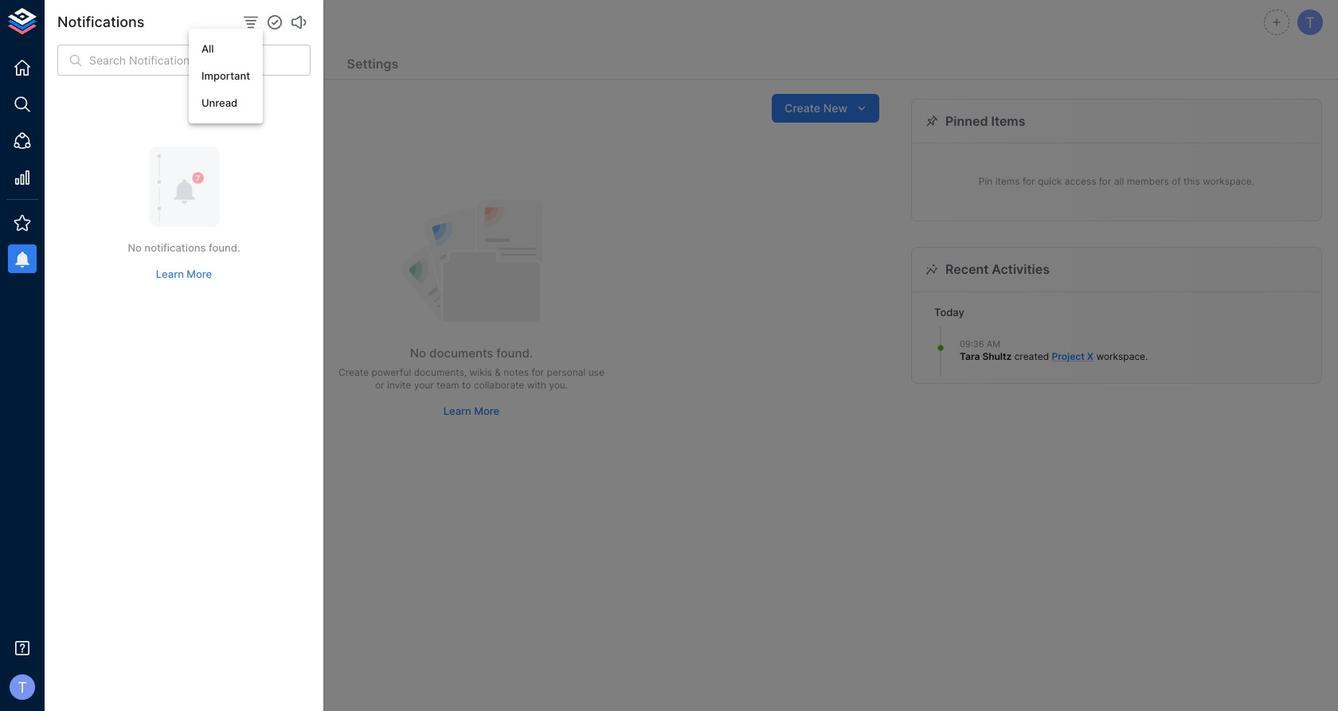 Task type: locate. For each thing, give the bounding box(es) containing it.
project up "documents"
[[96, 12, 152, 32]]

0 horizontal spatial project
[[96, 12, 152, 32]]

your
[[414, 380, 434, 392]]

1 horizontal spatial project
[[1052, 351, 1085, 363]]

learn more for right learn more button
[[444, 405, 500, 418]]

0 horizontal spatial create
[[339, 366, 369, 378]]

found. inside no documents found. create powerful documents, wikis & notes for personal use or invite your team to collaborate with you.
[[497, 346, 533, 361]]

team
[[437, 380, 460, 392]]

0 horizontal spatial x
[[157, 12, 168, 32]]

project x link
[[1052, 351, 1094, 363]]

project
[[96, 12, 152, 32], [1052, 351, 1085, 363]]

1 vertical spatial learn more
[[444, 405, 500, 418]]

learn more button
[[152, 262, 216, 286], [440, 399, 504, 424]]

learn more
[[156, 267, 212, 280], [444, 405, 500, 418]]

1 horizontal spatial t
[[1306, 13, 1316, 31]]

0 vertical spatial no
[[128, 242, 142, 255]]

1 horizontal spatial x
[[1088, 351, 1094, 363]]

found. for notifications
[[209, 242, 240, 255]]

create
[[785, 101, 821, 115], [339, 366, 369, 378]]

for left the quick
[[1023, 176, 1036, 188]]

1 vertical spatial create
[[339, 366, 369, 378]]

learn down to
[[444, 405, 472, 418]]

1 vertical spatial t
[[18, 679, 27, 696]]

learn more button down to
[[440, 399, 504, 424]]

1 vertical spatial project
[[1052, 351, 1085, 363]]

learn more button down the no notifications found.
[[152, 262, 216, 286]]

1 vertical spatial no
[[410, 346, 426, 361]]

with
[[527, 380, 547, 392]]

1 vertical spatial more
[[474, 405, 500, 418]]

for left all
[[1100, 176, 1112, 188]]

more down the no notifications found.
[[187, 267, 212, 280]]

create new button
[[772, 94, 880, 123]]

items
[[996, 176, 1020, 188]]

0 vertical spatial learn
[[156, 267, 184, 280]]

notifications
[[57, 14, 145, 31]]

1 horizontal spatial found.
[[497, 346, 533, 361]]

no inside no documents found. create powerful documents, wikis & notes for personal use or invite your team to collaborate with you.
[[410, 346, 426, 361]]

0 horizontal spatial found.
[[209, 242, 240, 255]]

learn
[[156, 267, 184, 280], [444, 405, 472, 418]]

x
[[157, 12, 168, 32], [1088, 351, 1094, 363]]

settings link
[[341, 49, 405, 80]]

found.
[[209, 242, 240, 255], [497, 346, 533, 361]]

&
[[495, 366, 501, 378]]

0 horizontal spatial for
[[532, 366, 544, 378]]

1 horizontal spatial t button
[[1296, 7, 1326, 37]]

0 vertical spatial found.
[[209, 242, 240, 255]]

shultz
[[983, 351, 1012, 363]]

no for documents
[[410, 346, 426, 361]]

documents link
[[64, 49, 147, 80]]

learn more down to
[[444, 405, 500, 418]]

create inside 'create new' button
[[785, 101, 821, 115]]

today
[[935, 306, 965, 318]]

0 horizontal spatial no
[[128, 242, 142, 255]]

1 horizontal spatial learn more
[[444, 405, 500, 418]]

insights
[[260, 56, 309, 72]]

t button
[[1296, 7, 1326, 37], [5, 670, 40, 705]]

09:36
[[960, 339, 985, 350]]

1 vertical spatial learn more button
[[440, 399, 504, 424]]

assets
[[179, 56, 221, 72]]

documents
[[430, 346, 494, 361]]

0 vertical spatial learn more
[[156, 267, 212, 280]]

0 vertical spatial more
[[187, 267, 212, 280]]

notes
[[504, 366, 529, 378]]

more down 'collaborate'
[[474, 405, 500, 418]]

0 vertical spatial x
[[157, 12, 168, 32]]

1 vertical spatial learn
[[444, 405, 472, 418]]

create inside no documents found. create powerful documents, wikis & notes for personal use or invite your team to collaborate with you.
[[339, 366, 369, 378]]

you.
[[549, 380, 568, 392]]

found. right notifications
[[209, 242, 240, 255]]

all
[[1115, 176, 1125, 188]]

create left powerful
[[339, 366, 369, 378]]

t
[[1306, 13, 1316, 31], [18, 679, 27, 696]]

more
[[187, 267, 212, 280], [474, 405, 500, 418]]

no notifications found.
[[128, 242, 240, 255]]

x left workspace
[[1088, 351, 1094, 363]]

workspace
[[1097, 351, 1146, 363]]

.
[[1146, 351, 1149, 363]]

this
[[1184, 176, 1201, 188]]

1 horizontal spatial learn
[[444, 405, 472, 418]]

for
[[1023, 176, 1036, 188], [1100, 176, 1112, 188], [532, 366, 544, 378]]

project x
[[96, 12, 168, 32]]

all
[[202, 42, 214, 55]]

x left bookmark icon
[[157, 12, 168, 32]]

new
[[824, 101, 848, 115]]

1 vertical spatial found.
[[497, 346, 533, 361]]

no
[[128, 242, 142, 255], [410, 346, 426, 361]]

1 horizontal spatial create
[[785, 101, 821, 115]]

x inside 09:36 am tara shultz created project x workspace .
[[1088, 351, 1094, 363]]

0 horizontal spatial learn
[[156, 267, 184, 280]]

no up documents,
[[410, 346, 426, 361]]

items
[[992, 113, 1026, 129]]

0 vertical spatial learn more button
[[152, 262, 216, 286]]

important
[[202, 69, 250, 82]]

no left notifications
[[128, 242, 142, 255]]

create left new
[[785, 101, 821, 115]]

1 vertical spatial x
[[1088, 351, 1094, 363]]

0 vertical spatial create
[[785, 101, 821, 115]]

1 vertical spatial t button
[[5, 670, 40, 705]]

invite
[[387, 380, 411, 392]]

project right created on the right of the page
[[1052, 351, 1085, 363]]

insights link
[[253, 49, 315, 80]]

for up with
[[532, 366, 544, 378]]

found. up notes
[[497, 346, 533, 361]]

0 horizontal spatial learn more
[[156, 267, 212, 280]]

0 horizontal spatial t button
[[5, 670, 40, 705]]

learn more down the no notifications found.
[[156, 267, 212, 280]]

created
[[1015, 351, 1050, 363]]

1 horizontal spatial no
[[410, 346, 426, 361]]

learn down notifications
[[156, 267, 184, 280]]

unread
[[202, 97, 238, 109]]

workspace.
[[1203, 176, 1255, 188]]

no for notifications
[[128, 242, 142, 255]]

recent
[[946, 262, 989, 277]]

09:36 am tara shultz created project x workspace .
[[960, 339, 1149, 363]]

project inside 09:36 am tara shultz created project x workspace .
[[1052, 351, 1085, 363]]

pin items for quick access for all members of this workspace.
[[979, 176, 1255, 188]]

0 vertical spatial project
[[96, 12, 152, 32]]



Task type: vqa. For each thing, say whether or not it's contained in the screenshot.
Add Subpage Button
no



Task type: describe. For each thing, give the bounding box(es) containing it.
recent activities
[[946, 262, 1050, 277]]

1 horizontal spatial more
[[474, 405, 500, 418]]

learn for the leftmost learn more button
[[156, 267, 184, 280]]

wikis
[[470, 366, 492, 378]]

members
[[1127, 176, 1170, 188]]

all button
[[189, 35, 263, 62]]

for inside no documents found. create powerful documents, wikis & notes for personal use or invite your team to collaborate with you.
[[532, 366, 544, 378]]

0 horizontal spatial more
[[187, 267, 212, 280]]

assets link
[[173, 49, 228, 80]]

use
[[589, 366, 605, 378]]

1 horizontal spatial for
[[1023, 176, 1036, 188]]

sound on image
[[289, 13, 308, 32]]

am
[[987, 339, 1001, 350]]

Search Notifications... text field
[[89, 45, 311, 76]]

documents
[[70, 56, 141, 72]]

pinned items
[[946, 113, 1026, 129]]

2 horizontal spatial for
[[1100, 176, 1112, 188]]

personal
[[547, 366, 586, 378]]

mark all read image
[[265, 13, 284, 32]]

found. for documents
[[497, 346, 533, 361]]

documents,
[[414, 366, 467, 378]]

1 horizontal spatial learn more button
[[440, 399, 504, 424]]

pin
[[979, 176, 993, 188]]

or
[[375, 380, 385, 392]]

learn more for the leftmost learn more button
[[156, 267, 212, 280]]

activities
[[992, 262, 1050, 277]]

collaborate
[[474, 380, 525, 392]]

0 horizontal spatial learn more button
[[152, 262, 216, 286]]

of
[[1172, 176, 1181, 188]]

learn for right learn more button
[[444, 405, 472, 418]]

tara
[[960, 351, 981, 363]]

0 horizontal spatial t
[[18, 679, 27, 696]]

pinned
[[946, 113, 989, 129]]

create new
[[785, 101, 848, 115]]

no documents found. create powerful documents, wikis & notes for personal use or invite your team to collaborate with you.
[[339, 346, 605, 392]]

important button
[[189, 62, 263, 90]]

powerful
[[372, 366, 411, 378]]

0 vertical spatial t button
[[1296, 7, 1326, 37]]

notifications
[[145, 242, 206, 255]]

to
[[462, 380, 471, 392]]

0 vertical spatial t
[[1306, 13, 1316, 31]]

quick
[[1038, 176, 1063, 188]]

settings
[[347, 56, 399, 72]]

bookmark image
[[177, 15, 191, 29]]

access
[[1065, 176, 1097, 188]]

unread button
[[189, 90, 263, 117]]



